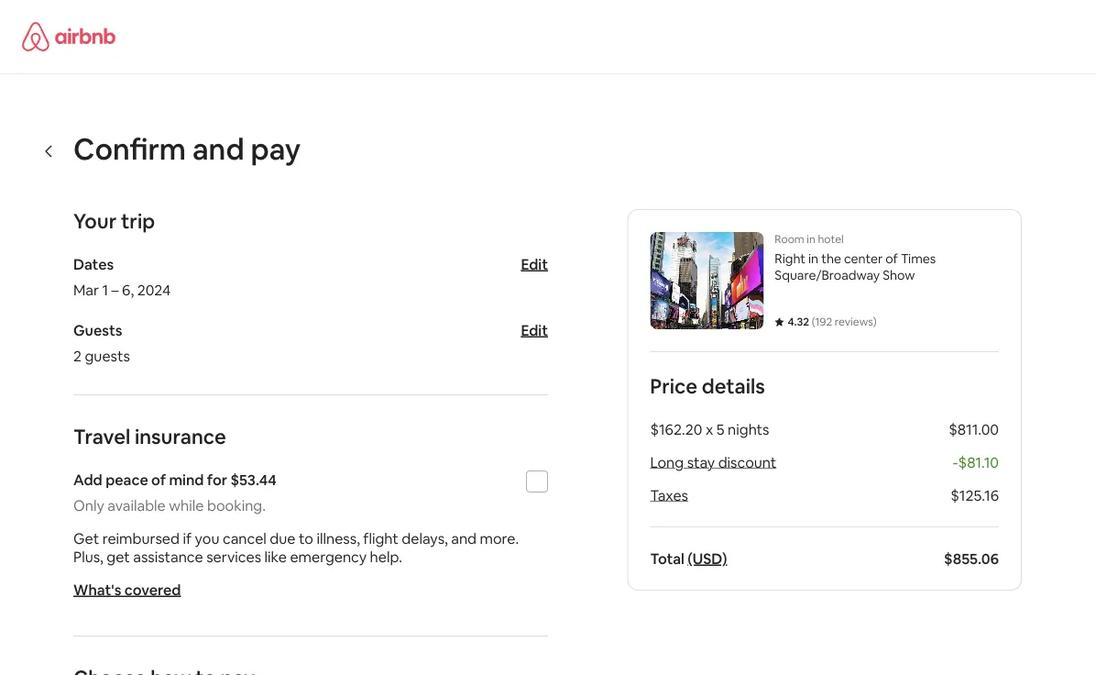 Task type: describe. For each thing, give the bounding box(es) containing it.
you
[[195, 529, 220, 548]]

2024
[[137, 280, 171, 299]]

peace
[[106, 470, 148, 489]]

trip
[[121, 208, 155, 234]]

cancel
[[223, 529, 267, 548]]

$855.06
[[945, 549, 1000, 568]]

$162.20 x 5 nights
[[651, 420, 770, 438]]

assistance
[[133, 547, 203, 566]]

long stay discount
[[651, 453, 777, 471]]

pay
[[251, 129, 301, 168]]

)
[[874, 315, 877, 329]]

add peace of mind for $53.44 only available while booking.
[[73, 470, 277, 515]]

of inside add peace of mind for $53.44 only available while booking.
[[151, 470, 166, 489]]

6,
[[122, 280, 134, 299]]

insurance
[[135, 423, 226, 449]]

mind
[[169, 470, 204, 489]]

plus,
[[73, 547, 103, 566]]

right
[[775, 250, 806, 267]]

-
[[953, 453, 959, 471]]

0 horizontal spatial and
[[192, 129, 245, 168]]

get
[[107, 547, 130, 566]]

guests
[[85, 346, 130, 365]]

long stay discount button
[[651, 453, 777, 471]]

guests
[[73, 321, 122, 339]]

taxes button
[[651, 486, 689, 504]]

travel
[[73, 423, 130, 449]]

1
[[102, 280, 108, 299]]

travel insurance
[[73, 423, 226, 449]]

to
[[299, 529, 314, 548]]

(usd)
[[688, 549, 728, 568]]

the
[[822, 250, 842, 267]]

–
[[112, 280, 119, 299]]

room in hotel right in the center of times square/broadway show
[[775, 232, 937, 283]]

add
[[73, 470, 102, 489]]

services
[[207, 547, 261, 566]]

total
[[651, 549, 685, 568]]

for
[[207, 470, 227, 489]]

like
[[265, 547, 287, 566]]

details
[[702, 373, 766, 399]]

what's covered
[[73, 580, 181, 599]]

$125.16
[[951, 486, 1000, 504]]

taxes
[[651, 486, 689, 504]]

total (usd)
[[651, 549, 728, 568]]

long
[[651, 453, 684, 471]]

$162.20
[[651, 420, 703, 438]]

price
[[651, 373, 698, 399]]

confirm and pay
[[73, 129, 301, 168]]

your
[[73, 208, 117, 234]]

back image
[[42, 144, 57, 158]]

times
[[901, 250, 937, 267]]

mar
[[73, 280, 99, 299]]

center
[[845, 250, 883, 267]]



Task type: locate. For each thing, give the bounding box(es) containing it.
1 horizontal spatial and
[[451, 529, 477, 548]]

x
[[706, 420, 714, 438]]

-$81.10
[[953, 453, 1000, 471]]

of inside room in hotel right in the center of times square/broadway show
[[886, 250, 899, 267]]

192
[[816, 315, 833, 329]]

0 vertical spatial and
[[192, 129, 245, 168]]

and left the pay
[[192, 129, 245, 168]]

edit button
[[521, 255, 548, 273], [521, 321, 548, 339]]

get
[[73, 529, 99, 548]]

of
[[886, 250, 899, 267], [151, 470, 166, 489]]

1 edit from the top
[[521, 255, 548, 273]]

what's covered button
[[73, 580, 181, 599]]

dates mar 1 – 6, 2024
[[73, 255, 171, 299]]

square/broadway
[[775, 267, 881, 283]]

1 vertical spatial edit
[[521, 321, 548, 339]]

5
[[717, 420, 725, 438]]

2
[[73, 346, 82, 365]]

if
[[183, 529, 192, 548]]

room
[[775, 232, 805, 246]]

reviews
[[835, 315, 874, 329]]

$53.44
[[231, 470, 277, 489]]

0 vertical spatial of
[[886, 250, 899, 267]]

help.
[[370, 547, 403, 566]]

and inside get reimbursed if you cancel due to illness, flight delays, and more. plus, get assistance services like emergency help.
[[451, 529, 477, 548]]

1 horizontal spatial of
[[886, 250, 899, 267]]

and
[[192, 129, 245, 168], [451, 529, 477, 548]]

2 edit button from the top
[[521, 321, 548, 339]]

4.32 ( 192 reviews )
[[788, 315, 877, 329]]

edit for dates mar 1 – 6, 2024
[[521, 255, 548, 273]]

stay
[[687, 453, 715, 471]]

0 vertical spatial edit button
[[521, 255, 548, 273]]

dates
[[73, 255, 114, 273]]

1 vertical spatial and
[[451, 529, 477, 548]]

delays,
[[402, 529, 448, 548]]

illness,
[[317, 529, 360, 548]]

available
[[108, 496, 166, 515]]

hotel
[[818, 232, 844, 246]]

in left the hotel
[[807, 232, 816, 246]]

more.
[[480, 529, 519, 548]]

flight
[[364, 529, 399, 548]]

while
[[169, 496, 204, 515]]

only
[[73, 496, 104, 515]]

2 edit from the top
[[521, 321, 548, 339]]

edit button for guests 2 guests
[[521, 321, 548, 339]]

1 vertical spatial of
[[151, 470, 166, 489]]

1 edit button from the top
[[521, 255, 548, 273]]

4.32
[[788, 315, 810, 329]]

in left the
[[809, 250, 819, 267]]

emergency
[[290, 547, 367, 566]]

nights
[[728, 420, 770, 438]]

(usd) button
[[688, 549, 728, 568]]

booking.
[[207, 496, 266, 515]]

show
[[883, 267, 916, 283]]

in
[[807, 232, 816, 246], [809, 250, 819, 267]]

0 vertical spatial in
[[807, 232, 816, 246]]

price details
[[651, 373, 766, 399]]

due
[[270, 529, 296, 548]]

guests 2 guests
[[73, 321, 130, 365]]

1 vertical spatial edit button
[[521, 321, 548, 339]]

get reimbursed if you cancel due to illness, flight delays, and more. plus, get assistance services like emergency help.
[[73, 529, 519, 566]]

and left more. at the left bottom of the page
[[451, 529, 477, 548]]

discount
[[719, 453, 777, 471]]

of left the times at the top right of page
[[886, 250, 899, 267]]

0 horizontal spatial of
[[151, 470, 166, 489]]

reimbursed
[[102, 529, 180, 548]]

1 vertical spatial in
[[809, 250, 819, 267]]

edit button for dates mar 1 – 6, 2024
[[521, 255, 548, 273]]

$811.00
[[949, 420, 1000, 438]]

of left mind
[[151, 470, 166, 489]]

confirm
[[73, 129, 186, 168]]

0 vertical spatial edit
[[521, 255, 548, 273]]

edit for guests 2 guests
[[521, 321, 548, 339]]

edit
[[521, 255, 548, 273], [521, 321, 548, 339]]

your trip
[[73, 208, 155, 234]]

(
[[812, 315, 816, 329]]

$81.10
[[959, 453, 1000, 471]]



Task type: vqa. For each thing, say whether or not it's contained in the screenshot.
discount
yes



